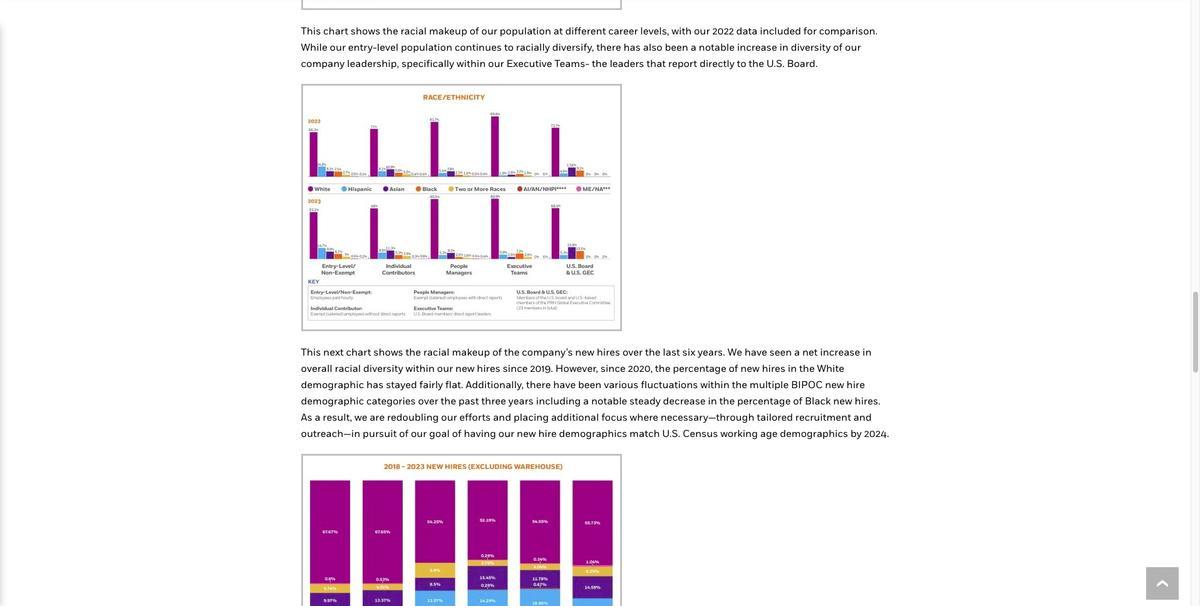 Task type: describe. For each thing, give the bounding box(es) containing it.
necessary—through
[[661, 411, 754, 424]]

the up necessary—through on the right
[[719, 395, 735, 407]]

our up flat. on the bottom left
[[437, 362, 453, 375]]

chart inside "this next chart shows the racial makeup of the company's new hires over the last six years. we have seen a net increase in overall racial diversity within our new hires since 2019. however, since 2020, the percentage of new hires in the white demographic has stayed fairly flat. additionally, there have been various fluctuations within the multiple bipoc new hire demographic categories over the past three years including a notable steady decrease in the percentage of black new hires. as a result, we are redoubling our efforts and placing additional focus where necessary—through tailored recruitment and outreach—in pursuit of our goal of having our new hire demographics match u.s. census working age demographics by 2024."
[[346, 346, 371, 359]]

new down 'placing'
[[517, 427, 536, 440]]

a inside 'this chart shows the racial makeup of our population at different career levels, with our 2022 data included for comparison. while our entry-level population continues to racially diversify, there has also been a notable increase in diversity of our company leadership, specifically within our executive teams- the leaders that report directly to the u.s. board.'
[[691, 41, 696, 53]]

2 demographic from the top
[[301, 395, 364, 407]]

in up hires. at bottom right
[[862, 346, 872, 359]]

the left multiple at bottom right
[[732, 379, 747, 391]]

1 since from the left
[[503, 362, 528, 375]]

race & ethnicity by level image
[[301, 84, 622, 332]]

directly
[[700, 57, 734, 70]]

goal
[[429, 427, 450, 440]]

steady
[[629, 395, 661, 407]]

fluctuations
[[641, 379, 698, 391]]

additionally,
[[466, 379, 524, 391]]

working
[[720, 427, 758, 440]]

been inside 'this chart shows the racial makeup of our population at different career levels, with our 2022 data included for comparison. while our entry-level population continues to racially diversify, there has also been a notable increase in diversity of our company leadership, specifically within our executive teams- the leaders that report directly to the u.s. board.'
[[665, 41, 688, 53]]

the left last
[[645, 346, 660, 359]]

2 and from the left
[[853, 411, 872, 424]]

1 horizontal spatial over
[[623, 346, 643, 359]]

leadership,
[[347, 57, 399, 70]]

2022
[[712, 25, 734, 37]]

various
[[604, 379, 638, 391]]

notable inside "this next chart shows the racial makeup of the company's new hires over the last six years. we have seen a net increase in overall racial diversity within our new hires since 2019. however, since 2020, the percentage of new hires in the white demographic has stayed fairly flat. additionally, there have been various fluctuations within the multiple bipoc new hire demographic categories over the past three years including a notable steady decrease in the percentage of black new hires. as a result, we are redoubling our efforts and placing additional focus where necessary—through tailored recruitment and outreach—in pursuit of our goal of having our new hire demographics match u.s. census working age demographics by 2024."
[[591, 395, 627, 407]]

black
[[805, 395, 831, 407]]

within inside 'this chart shows the racial makeup of our population at different career levels, with our 2022 data included for comparison. while our entry-level population continues to racially diversify, there has also been a notable increase in diversity of our company leadership, specifically within our executive teams- the leaders that report directly to the u.s. board.'
[[457, 57, 486, 70]]

of down we on the bottom right
[[729, 362, 738, 375]]

has inside "this next chart shows the racial makeup of the company's new hires over the last six years. we have seen a net increase in overall racial diversity within our new hires since 2019. however, since 2020, the percentage of new hires in the white demographic has stayed fairly flat. additionally, there have been various fluctuations within the multiple bipoc new hire demographic categories over the past three years including a notable steady decrease in the percentage of black new hires. as a result, we are redoubling our efforts and placing additional focus where necessary—through tailored recruitment and outreach—in pursuit of our goal of having our new hire demographics match u.s. census working age demographics by 2024."
[[366, 379, 384, 391]]

while
[[301, 41, 327, 53]]

this chart shows the racial makeup of our population at different career levels, with our 2022 data included for comparison. while our entry-level population continues to racially diversify, there has also been a notable increase in diversity of our company leadership, specifically within our executive teams- the leaders that report directly to the u.s. board.
[[301, 25, 878, 70]]

new up however,
[[575, 346, 594, 359]]

the up fluctuations
[[655, 362, 670, 375]]

for
[[803, 25, 817, 37]]

2020,
[[628, 362, 653, 375]]

the up level
[[383, 25, 398, 37]]

u.s. inside 'this chart shows the racial makeup of our population at different career levels, with our 2022 data included for comparison. while our entry-level population continues to racially diversify, there has also been a notable increase in diversity of our company leadership, specifically within our executive teams- the leaders that report directly to the u.s. board.'
[[766, 57, 785, 70]]

1 vertical spatial population
[[401, 41, 452, 53]]

our down the continues
[[488, 57, 504, 70]]

u.s. inside "this next chart shows the racial makeup of the company's new hires over the last six years. we have seen a net increase in overall racial diversity within our new hires since 2019. however, since 2020, the percentage of new hires in the white demographic has stayed fairly flat. additionally, there have been various fluctuations within the multiple bipoc new hire demographic categories over the past three years including a notable steady decrease in the percentage of black new hires. as a result, we are redoubling our efforts and placing additional focus where necessary—through tailored recruitment and outreach—in pursuit of our goal of having our new hire demographics match u.s. census working age demographics by 2024."
[[662, 427, 680, 440]]

are
[[370, 411, 385, 424]]

included
[[760, 25, 801, 37]]

chart inside 'this chart shows the racial makeup of our population at different career levels, with our 2022 data included for comparison. while our entry-level population continues to racially diversify, there has also been a notable increase in diversity of our company leadership, specifically within our executive teams- the leaders that report directly to the u.s. board.'
[[323, 25, 348, 37]]

having
[[464, 427, 496, 440]]

2 horizontal spatial hires
[[762, 362, 785, 375]]

tailored
[[757, 411, 793, 424]]

a right as
[[315, 411, 320, 424]]

stayed
[[386, 379, 417, 391]]

placing
[[514, 411, 549, 424]]

in inside 'this chart shows the racial makeup of our population at different career levels, with our 2022 data included for comparison. while our entry-level population continues to racially diversify, there has also been a notable increase in diversity of our company leadership, specifically within our executive teams- the leaders that report directly to the u.s. board.'
[[779, 41, 788, 53]]

decrease
[[663, 395, 706, 407]]

three
[[481, 395, 506, 407]]

makeup inside "this next chart shows the racial makeup of the company's new hires over the last six years. we have seen a net increase in overall racial diversity within our new hires since 2019. however, since 2020, the percentage of new hires in the white demographic has stayed fairly flat. additionally, there have been various fluctuations within the multiple bipoc new hire demographic categories over the past three years including a notable steady decrease in the percentage of black new hires. as a result, we are redoubling our efforts and placing additional focus where necessary—through tailored recruitment and outreach—in pursuit of our goal of having our new hire demographics match u.s. census working age demographics by 2024."
[[452, 346, 490, 359]]

a up additional
[[583, 395, 589, 407]]

data
[[736, 25, 758, 37]]

board.
[[787, 57, 818, 70]]

1 horizontal spatial hire
[[846, 379, 865, 391]]

leaders
[[610, 57, 644, 70]]

of down redoubling
[[399, 427, 408, 440]]

net
[[802, 346, 818, 359]]

entry-
[[348, 41, 377, 53]]

2 since from the left
[[600, 362, 625, 375]]

including
[[536, 395, 581, 407]]

our right having
[[498, 427, 514, 440]]

career
[[608, 25, 638, 37]]

0 horizontal spatial hires
[[477, 362, 500, 375]]

increase inside "this next chart shows the racial makeup of the company's new hires over the last six years. we have seen a net increase in overall racial diversity within our new hires since 2019. however, since 2020, the percentage of new hires in the white demographic has stayed fairly flat. additionally, there have been various fluctuations within the multiple bipoc new hire demographic categories over the past three years including a notable steady decrease in the percentage of black new hires. as a result, we are redoubling our efforts and placing additional focus where necessary—through tailored recruitment and outreach—in pursuit of our goal of having our new hire demographics match u.s. census working age demographics by 2024."
[[820, 346, 860, 359]]

six
[[682, 346, 695, 359]]

increase inside 'this chart shows the racial makeup of our population at different career levels, with our 2022 data included for comparison. while our entry-level population continues to racially diversify, there has also been a notable increase in diversity of our company leadership, specifically within our executive teams- the leaders that report directly to the u.s. board.'
[[737, 41, 777, 53]]

level
[[377, 41, 398, 53]]

that
[[647, 57, 666, 70]]

a left net
[[794, 346, 800, 359]]

overall
[[301, 362, 332, 375]]

the down flat. on the bottom left
[[441, 395, 456, 407]]

2019.
[[530, 362, 553, 375]]

1 vertical spatial hire
[[538, 427, 557, 440]]

at
[[553, 25, 563, 37]]

1 vertical spatial to
[[737, 57, 746, 70]]

shows inside "this next chart shows the racial makeup of the company's new hires over the last six years. we have seen a net increase in overall racial diversity within our new hires since 2019. however, since 2020, the percentage of new hires in the white demographic has stayed fairly flat. additionally, there have been various fluctuations within the multiple bipoc new hire demographic categories over the past three years including a notable steady decrease in the percentage of black new hires. as a result, we are redoubling our efforts and placing additional focus where necessary—through tailored recruitment and outreach—in pursuit of our goal of having our new hire demographics match u.s. census working age demographics by 2024."
[[373, 346, 403, 359]]

comparison.
[[819, 25, 878, 37]]

of down bipoc
[[793, 395, 802, 407]]

0 horizontal spatial to
[[504, 41, 514, 53]]

this for this next chart shows the racial makeup of the company's new hires over the last six years. we have seen a net increase in overall racial diversity within our new hires since 2019. however, since 2020, the percentage of new hires in the white demographic has stayed fairly flat. additionally, there have been various fluctuations within the multiple bipoc new hire demographic categories over the past three years including a notable steady decrease in the percentage of black new hires. as a result, we are redoubling our efforts and placing additional focus where necessary—through tailored recruitment and outreach—in pursuit of our goal of having our new hire demographics match u.s. census working age demographics by 2024.
[[301, 346, 321, 359]]

makeup inside 'this chart shows the racial makeup of our population at different career levels, with our 2022 data included for comparison. while our entry-level population continues to racially diversify, there has also been a notable increase in diversity of our company leadership, specifically within our executive teams- the leaders that report directly to the u.s. board.'
[[429, 25, 467, 37]]

result,
[[323, 411, 352, 424]]

categories
[[366, 395, 416, 407]]

years.
[[698, 346, 725, 359]]

in up necessary—through on the right
[[708, 395, 717, 407]]

of down comparison.
[[833, 41, 843, 53]]

we
[[728, 346, 742, 359]]

0 vertical spatial percentage
[[673, 362, 726, 375]]

notable inside 'this chart shows the racial makeup of our population at different career levels, with our 2022 data included for comparison. while our entry-level population continues to racially diversify, there has also been a notable increase in diversity of our company leadership, specifically within our executive teams- the leaders that report directly to the u.s. board.'
[[699, 41, 735, 53]]

racially
[[516, 41, 550, 53]]



Task type: locate. For each thing, give the bounding box(es) containing it.
has inside 'this chart shows the racial makeup of our population at different career levels, with our 2022 data included for comparison. while our entry-level population continues to racially diversify, there has also been a notable increase in diversity of our company leadership, specifically within our executive teams- the leaders that report directly to the u.s. board.'
[[623, 41, 641, 53]]

increase up white
[[820, 346, 860, 359]]

new hire race & ethnicity: last 6 years image
[[301, 454, 622, 606]]

been down however,
[[578, 379, 601, 391]]

1 horizontal spatial percentage
[[737, 395, 791, 407]]

population
[[500, 25, 551, 37], [401, 41, 452, 53]]

our up the continues
[[481, 25, 497, 37]]

bipoc
[[791, 379, 823, 391]]

0 horizontal spatial within
[[406, 362, 435, 375]]

0 horizontal spatial notable
[[591, 395, 627, 407]]

also
[[643, 41, 662, 53]]

2024.
[[864, 427, 889, 440]]

makeup
[[429, 25, 467, 37], [452, 346, 490, 359]]

0 vertical spatial makeup
[[429, 25, 467, 37]]

the up bipoc
[[799, 362, 815, 375]]

new down we on the bottom right
[[740, 362, 760, 375]]

our up company
[[330, 41, 346, 53]]

shows up entry-
[[351, 25, 380, 37]]

diversity inside "this next chart shows the racial makeup of the company's new hires over the last six years. we have seen a net increase in overall racial diversity within our new hires since 2019. however, since 2020, the percentage of new hires in the white demographic has stayed fairly flat. additionally, there have been various fluctuations within the multiple bipoc new hire demographic categories over the past three years including a notable steady decrease in the percentage of black new hires. as a result, we are redoubling our efforts and placing additional focus where necessary—through tailored recruitment and outreach—in pursuit of our goal of having our new hire demographics match u.s. census working age demographics by 2024."
[[363, 362, 403, 375]]

racial down next
[[335, 362, 361, 375]]

0 horizontal spatial since
[[503, 362, 528, 375]]

and down "three"
[[493, 411, 511, 424]]

this up overall
[[301, 346, 321, 359]]

increase down data at the top of the page
[[737, 41, 777, 53]]

hires
[[597, 346, 620, 359], [477, 362, 500, 375], [762, 362, 785, 375]]

to
[[504, 41, 514, 53], [737, 57, 746, 70]]

racial up specifically
[[400, 25, 427, 37]]

u.s. right match
[[662, 427, 680, 440]]

redoubling
[[387, 411, 439, 424]]

0 vertical spatial u.s.
[[766, 57, 785, 70]]

0 horizontal spatial has
[[366, 379, 384, 391]]

within up fairly
[[406, 362, 435, 375]]

of up additionally,
[[492, 346, 502, 359]]

in down included
[[779, 41, 788, 53]]

population up specifically
[[401, 41, 452, 53]]

levels,
[[640, 25, 669, 37]]

demographics down additional
[[559, 427, 627, 440]]

fairly
[[419, 379, 443, 391]]

and down hires. at bottom right
[[853, 411, 872, 424]]

our right with
[[694, 25, 710, 37]]

diversity down for on the right
[[791, 41, 831, 53]]

0 vertical spatial shows
[[351, 25, 380, 37]]

since up various
[[600, 362, 625, 375]]

demographic down overall
[[301, 379, 364, 391]]

the left "company's" in the left bottom of the page
[[504, 346, 520, 359]]

company's
[[522, 346, 573, 359]]

0 vertical spatial hire
[[846, 379, 865, 391]]

new left hires. at bottom right
[[833, 395, 852, 407]]

has up categories
[[366, 379, 384, 391]]

over
[[623, 346, 643, 359], [418, 395, 438, 407]]

white
[[817, 362, 844, 375]]

to left racially
[[504, 41, 514, 53]]

next
[[323, 346, 344, 359]]

flat.
[[445, 379, 463, 391]]

2 demographics from the left
[[780, 427, 848, 440]]

0 vertical spatial population
[[500, 25, 551, 37]]

0 vertical spatial notable
[[699, 41, 735, 53]]

chart up while
[[323, 25, 348, 37]]

0 vertical spatial chart
[[323, 25, 348, 37]]

our down redoubling
[[411, 427, 427, 440]]

1 horizontal spatial there
[[596, 41, 621, 53]]

been down with
[[665, 41, 688, 53]]

0 horizontal spatial been
[[578, 379, 601, 391]]

1 vertical spatial over
[[418, 395, 438, 407]]

1 demographic from the top
[[301, 379, 364, 391]]

there inside "this next chart shows the racial makeup of the company's new hires over the last six years. we have seen a net increase in overall racial diversity within our new hires since 2019. however, since 2020, the percentage of new hires in the white demographic has stayed fairly flat. additionally, there have been various fluctuations within the multiple bipoc new hire demographic categories over the past three years including a notable steady decrease in the percentage of black new hires. as a result, we are redoubling our efforts and placing additional focus where necessary—through tailored recruitment and outreach—in pursuit of our goal of having our new hire demographics match u.s. census working age demographics by 2024."
[[526, 379, 551, 391]]

efforts
[[459, 411, 491, 424]]

to right directly at the top right of page
[[737, 57, 746, 70]]

2 this from the top
[[301, 346, 321, 359]]

0 vertical spatial there
[[596, 41, 621, 53]]

teams-
[[554, 57, 590, 70]]

over up 2020,
[[623, 346, 643, 359]]

1 vertical spatial percentage
[[737, 395, 791, 407]]

census
[[683, 427, 718, 440]]

outreach—in
[[301, 427, 360, 440]]

hires up additionally,
[[477, 362, 500, 375]]

2 vertical spatial racial
[[335, 362, 361, 375]]

1 horizontal spatial demographics
[[780, 427, 848, 440]]

1 vertical spatial there
[[526, 379, 551, 391]]

seen
[[769, 346, 792, 359]]

1 horizontal spatial within
[[457, 57, 486, 70]]

1 horizontal spatial to
[[737, 57, 746, 70]]

u.s.
[[766, 57, 785, 70], [662, 427, 680, 440]]

increase
[[737, 41, 777, 53], [820, 346, 860, 359]]

1 horizontal spatial diversity
[[791, 41, 831, 53]]

0 vertical spatial demographic
[[301, 379, 364, 391]]

0 horizontal spatial increase
[[737, 41, 777, 53]]

1 vertical spatial demographic
[[301, 395, 364, 407]]

racial inside 'this chart shows the racial makeup of our population at different career levels, with our 2022 data included for comparison. while our entry-level population continues to racially diversify, there has also been a notable increase in diversity of our company leadership, specifically within our executive teams- the leaders that report directly to the u.s. board.'
[[400, 25, 427, 37]]

where
[[630, 411, 658, 424]]

company
[[301, 57, 345, 70]]

with
[[672, 25, 692, 37]]

1 vertical spatial increase
[[820, 346, 860, 359]]

report
[[668, 57, 697, 70]]

focus
[[601, 411, 627, 424]]

this inside "this next chart shows the racial makeup of the company's new hires over the last six years. we have seen a net increase in overall racial diversity within our new hires since 2019. however, since 2020, the percentage of new hires in the white demographic has stayed fairly flat. additionally, there have been various fluctuations within the multiple bipoc new hire demographic categories over the past three years including a notable steady decrease in the percentage of black new hires. as a result, we are redoubling our efforts and placing additional focus where necessary—through tailored recruitment and outreach—in pursuit of our goal of having our new hire demographics match u.s. census working age demographics by 2024."
[[301, 346, 321, 359]]

past
[[458, 395, 479, 407]]

shows inside 'this chart shows the racial makeup of our population at different career levels, with our 2022 data included for comparison. while our entry-level population continues to racially diversify, there has also been a notable increase in diversity of our company leadership, specifically within our executive teams- the leaders that report directly to the u.s. board.'
[[351, 25, 380, 37]]

demographic
[[301, 379, 364, 391], [301, 395, 364, 407]]

1 horizontal spatial notable
[[699, 41, 735, 53]]

demographics down "recruitment"
[[780, 427, 848, 440]]

marketing & publicity bipoc representation image
[[301, 0, 622, 10]]

this
[[301, 25, 321, 37], [301, 346, 321, 359]]

new up flat. on the bottom left
[[455, 362, 474, 375]]

this for this chart shows the racial makeup of our population at different career levels, with our 2022 data included for comparison. while our entry-level population continues to racially diversify, there has also been a notable increase in diversity of our company leadership, specifically within our executive teams- the leaders that report directly to the u.s. board.
[[301, 25, 321, 37]]

makeup up flat. on the bottom left
[[452, 346, 490, 359]]

this next chart shows the racial makeup of the company's new hires over the last six years. we have seen a net increase in overall racial diversity within our new hires since 2019. however, since 2020, the percentage of new hires in the white demographic has stayed fairly flat. additionally, there have been various fluctuations within the multiple bipoc new hire demographic categories over the past three years including a notable steady decrease in the percentage of black new hires. as a result, we are redoubling our efforts and placing additional focus where necessary—through tailored recruitment and outreach—in pursuit of our goal of having our new hire demographics match u.s. census working age demographics by 2024.
[[301, 346, 889, 440]]

1 horizontal spatial and
[[853, 411, 872, 424]]

has up leaders
[[623, 41, 641, 53]]

1 vertical spatial has
[[366, 379, 384, 391]]

multiple
[[750, 379, 789, 391]]

racial up fairly
[[423, 346, 449, 359]]

our down comparison.
[[845, 41, 861, 53]]

demographics
[[559, 427, 627, 440], [780, 427, 848, 440]]

in
[[779, 41, 788, 53], [862, 346, 872, 359], [788, 362, 797, 375], [708, 395, 717, 407]]

1 horizontal spatial has
[[623, 41, 641, 53]]

1 horizontal spatial increase
[[820, 346, 860, 359]]

1 vertical spatial have
[[553, 379, 576, 391]]

1 and from the left
[[493, 411, 511, 424]]

diversity up stayed at the left of the page
[[363, 362, 403, 375]]

0 horizontal spatial population
[[401, 41, 452, 53]]

0 horizontal spatial percentage
[[673, 362, 726, 375]]

2 horizontal spatial within
[[700, 379, 729, 391]]

1 vertical spatial this
[[301, 346, 321, 359]]

percentage down six
[[673, 362, 726, 375]]

1 horizontal spatial have
[[745, 346, 767, 359]]

been inside "this next chart shows the racial makeup of the company's new hires over the last six years. we have seen a net increase in overall racial diversity within our new hires since 2019. however, since 2020, the percentage of new hires in the white demographic has stayed fairly flat. additionally, there have been various fluctuations within the multiple bipoc new hire demographic categories over the past three years including a notable steady decrease in the percentage of black new hires. as a result, we are redoubling our efforts and placing additional focus where necessary—through tailored recruitment and outreach—in pursuit of our goal of having our new hire demographics match u.s. census working age demographics by 2024."
[[578, 379, 601, 391]]

pursuit
[[363, 427, 397, 440]]

percentage
[[673, 362, 726, 375], [737, 395, 791, 407]]

0 vertical spatial this
[[301, 25, 321, 37]]

1 vertical spatial makeup
[[452, 346, 490, 359]]

notable up directly at the top right of page
[[699, 41, 735, 53]]

within down years.
[[700, 379, 729, 391]]

1 vertical spatial u.s.
[[662, 427, 680, 440]]

1 horizontal spatial been
[[665, 41, 688, 53]]

1 horizontal spatial since
[[600, 362, 625, 375]]

this inside 'this chart shows the racial makeup of our population at different career levels, with our 2022 data included for comparison. while our entry-level population continues to racially diversify, there has also been a notable increase in diversity of our company leadership, specifically within our executive teams- the leaders that report directly to the u.s. board.'
[[301, 25, 321, 37]]

years
[[508, 395, 534, 407]]

additional
[[551, 411, 599, 424]]

hire up hires. at bottom right
[[846, 379, 865, 391]]

percentage down multiple at bottom right
[[737, 395, 791, 407]]

age
[[760, 427, 778, 440]]

hires.
[[855, 395, 880, 407]]

hire
[[846, 379, 865, 391], [538, 427, 557, 440]]

notable
[[699, 41, 735, 53], [591, 395, 627, 407]]

a up the report
[[691, 41, 696, 53]]

however,
[[555, 362, 598, 375]]

new down white
[[825, 379, 844, 391]]

0 vertical spatial diversity
[[791, 41, 831, 53]]

within down the continues
[[457, 57, 486, 70]]

1 vertical spatial diversity
[[363, 362, 403, 375]]

0 vertical spatial been
[[665, 41, 688, 53]]

recruitment
[[795, 411, 851, 424]]

over down fairly
[[418, 395, 438, 407]]

been
[[665, 41, 688, 53], [578, 379, 601, 391]]

there
[[596, 41, 621, 53], [526, 379, 551, 391]]

different
[[565, 25, 606, 37]]

diversity
[[791, 41, 831, 53], [363, 362, 403, 375]]

demographic up result, on the left bottom
[[301, 395, 364, 407]]

of up the continues
[[470, 25, 479, 37]]

0 horizontal spatial and
[[493, 411, 511, 424]]

our up goal
[[441, 411, 457, 424]]

0 horizontal spatial there
[[526, 379, 551, 391]]

1 vertical spatial notable
[[591, 395, 627, 407]]

1 horizontal spatial hires
[[597, 346, 620, 359]]

have up 'including'
[[553, 379, 576, 391]]

0 horizontal spatial diversity
[[363, 362, 403, 375]]

our
[[481, 25, 497, 37], [694, 25, 710, 37], [330, 41, 346, 53], [845, 41, 861, 53], [488, 57, 504, 70], [437, 362, 453, 375], [441, 411, 457, 424], [411, 427, 427, 440], [498, 427, 514, 440]]

executive
[[506, 57, 552, 70]]

1 horizontal spatial u.s.
[[766, 57, 785, 70]]

continues
[[455, 41, 502, 53]]

1 this from the top
[[301, 25, 321, 37]]

0 vertical spatial to
[[504, 41, 514, 53]]

match
[[630, 427, 660, 440]]

0 vertical spatial increase
[[737, 41, 777, 53]]

1 vertical spatial shows
[[373, 346, 403, 359]]

the left leaders
[[592, 57, 607, 70]]

a
[[691, 41, 696, 53], [794, 346, 800, 359], [583, 395, 589, 407], [315, 411, 320, 424]]

0 horizontal spatial hire
[[538, 427, 557, 440]]

have
[[745, 346, 767, 359], [553, 379, 576, 391]]

the up stayed at the left of the page
[[406, 346, 421, 359]]

1 demographics from the left
[[559, 427, 627, 440]]

hires up multiple at bottom right
[[762, 362, 785, 375]]

have right we on the bottom right
[[745, 346, 767, 359]]

there inside 'this chart shows the racial makeup of our population at different career levels, with our 2022 data included for comparison. while our entry-level population continues to racially diversify, there has also been a notable increase in diversity of our company leadership, specifically within our executive teams- the leaders that report directly to the u.s. board.'
[[596, 41, 621, 53]]

1 vertical spatial racial
[[423, 346, 449, 359]]

racial
[[400, 25, 427, 37], [423, 346, 449, 359], [335, 362, 361, 375]]

chart right next
[[346, 346, 371, 359]]

the down data at the top of the page
[[749, 57, 764, 70]]

0 vertical spatial over
[[623, 346, 643, 359]]

last
[[663, 346, 680, 359]]

0 horizontal spatial have
[[553, 379, 576, 391]]

0 vertical spatial have
[[745, 346, 767, 359]]

makeup down marketing & publicity bipoc representation image
[[429, 25, 467, 37]]

0 horizontal spatial demographics
[[559, 427, 627, 440]]

1 horizontal spatial population
[[500, 25, 551, 37]]

specifically
[[401, 57, 454, 70]]

1 vertical spatial chart
[[346, 346, 371, 359]]

notable up focus
[[591, 395, 627, 407]]

we
[[354, 411, 367, 424]]

1 vertical spatial been
[[578, 379, 601, 391]]

2 vertical spatial within
[[700, 379, 729, 391]]

0 vertical spatial racial
[[400, 25, 427, 37]]

u.s. left board.
[[766, 57, 785, 70]]

hire down 'placing'
[[538, 427, 557, 440]]

population up racially
[[500, 25, 551, 37]]

0 horizontal spatial u.s.
[[662, 427, 680, 440]]

in down 'seen'
[[788, 362, 797, 375]]

as
[[301, 411, 312, 424]]

0 horizontal spatial over
[[418, 395, 438, 407]]

there down "2019."
[[526, 379, 551, 391]]

this up while
[[301, 25, 321, 37]]

there down career
[[596, 41, 621, 53]]

chart
[[323, 25, 348, 37], [346, 346, 371, 359]]

since up additionally,
[[503, 362, 528, 375]]

shows
[[351, 25, 380, 37], [373, 346, 403, 359]]

0 vertical spatial within
[[457, 57, 486, 70]]

diversity inside 'this chart shows the racial makeup of our population at different career levels, with our 2022 data included for comparison. while our entry-level population continues to racially diversify, there has also been a notable increase in diversity of our company leadership, specifically within our executive teams- the leaders that report directly to the u.s. board.'
[[791, 41, 831, 53]]

diversify,
[[552, 41, 594, 53]]

shows up stayed at the left of the page
[[373, 346, 403, 359]]

since
[[503, 362, 528, 375], [600, 362, 625, 375]]

0 vertical spatial has
[[623, 41, 641, 53]]

and
[[493, 411, 511, 424], [853, 411, 872, 424]]

1 vertical spatial within
[[406, 362, 435, 375]]

hires up various
[[597, 346, 620, 359]]

of right goal
[[452, 427, 461, 440]]

by
[[850, 427, 862, 440]]



Task type: vqa. For each thing, say whether or not it's contained in the screenshot.
Authors & Events link
no



